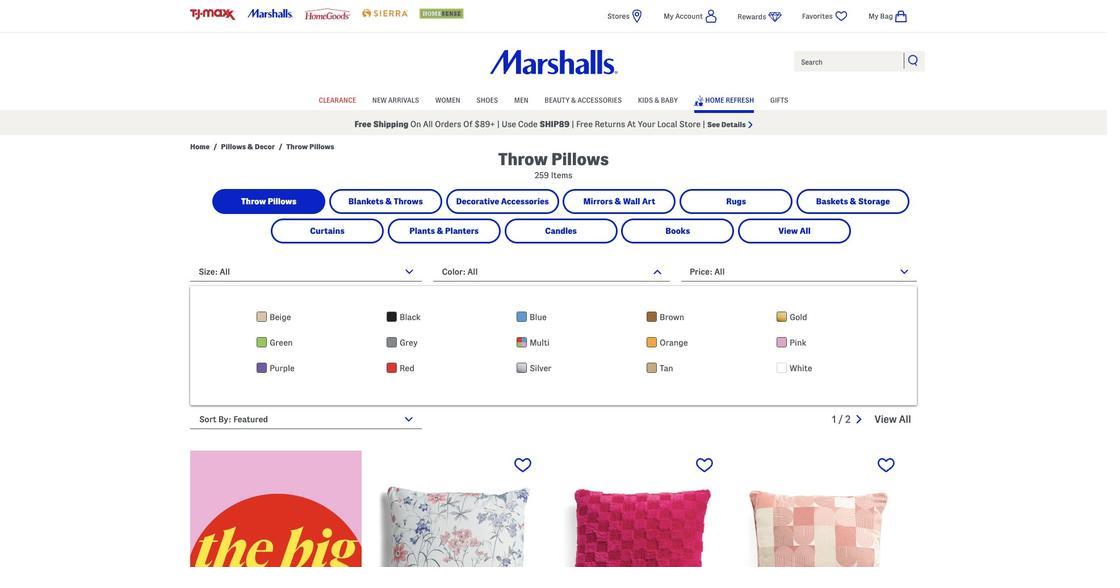 Task type: describe. For each thing, give the bounding box(es) containing it.
& for baskets & storage
[[850, 197, 857, 206]]

my for my account
[[664, 12, 674, 20]]

planters
[[445, 227, 479, 236]]

/ for 1
[[839, 414, 843, 425]]

1 horizontal spatial /
[[279, 143, 283, 151]]

storage
[[859, 197, 890, 206]]

size:
[[199, 268, 218, 277]]

home refresh link
[[693, 90, 754, 110]]

local
[[658, 120, 678, 129]]

art
[[642, 197, 656, 206]]

price:
[[690, 268, 713, 277]]

new arrivals
[[372, 96, 419, 104]]

home / pillows & decor / throw pillows
[[190, 143, 334, 151]]

candles link
[[506, 220, 616, 242]]

see details link
[[708, 120, 753, 128]]

new
[[372, 96, 387, 104]]

all for size:
[[220, 268, 230, 277]]

mirrors & wall art link
[[565, 191, 674, 212]]

menu bar inside banner
[[190, 90, 917, 110]]

my bag
[[869, 12, 893, 20]]

black
[[400, 313, 421, 322]]

view all link
[[875, 414, 912, 425]]

stores
[[608, 12, 630, 20]]

color:
[[442, 268, 466, 277]]

use
[[502, 120, 516, 129]]

2 free from the left
[[576, 120, 593, 129]]

made in poland 20x20 outdoor geo blocks pillow image
[[736, 451, 907, 567]]

women
[[435, 96, 460, 104]]

size: all
[[199, 268, 230, 277]]

shoes
[[477, 96, 498, 104]]

none submit inside 'site search' "search box"
[[908, 55, 920, 66]]

list box containing beige
[[244, 303, 912, 389]]

view
[[875, 414, 897, 425]]

pillows up curtains link at left top
[[268, 197, 297, 206]]

new arrivals link
[[372, 91, 419, 108]]

marquee containing free shipping
[[0, 113, 1108, 135]]

wce image
[[190, 451, 362, 567]]

throw pillows link
[[214, 191, 324, 212]]

throw for throw pillows
[[241, 197, 266, 206]]

& for beauty & accessories
[[571, 96, 576, 104]]

mirrors
[[584, 197, 613, 206]]

throw pillows 259 items
[[498, 150, 609, 180]]

0 horizontal spatial accessories
[[501, 197, 549, 206]]

curtains link
[[273, 220, 382, 242]]

all for price:
[[715, 268, 725, 277]]

kids & baby
[[638, 96, 678, 104]]

wall
[[623, 197, 641, 206]]

& for mirrors & wall art
[[615, 197, 621, 206]]

home for home / pillows & decor / throw pillows
[[190, 143, 210, 151]]

on
[[411, 120, 421, 129]]

at
[[627, 120, 636, 129]]

$89+
[[475, 120, 495, 129]]

all inside marquee
[[423, 120, 433, 129]]

men
[[515, 96, 529, 104]]

decorative accessories link
[[448, 191, 558, 212]]

baskets & storage link
[[799, 191, 908, 212]]

orders
[[435, 120, 462, 129]]

sierra.com image
[[362, 9, 408, 18]]

brown
[[660, 313, 685, 322]]

marshalls home image
[[490, 50, 618, 75]]

pink
[[790, 339, 807, 348]]

1 horizontal spatial throw
[[286, 143, 308, 151]]

& for plants & planters
[[437, 227, 444, 236]]

all
[[899, 414, 912, 425]]

plants & planters link
[[389, 220, 499, 242]]

items
[[551, 171, 573, 180]]

purple
[[270, 364, 295, 373]]

home refresh
[[706, 96, 754, 104]]

red
[[400, 364, 415, 373]]

candles
[[545, 227, 577, 236]]

my account
[[664, 12, 703, 20]]

arrivals
[[388, 96, 419, 104]]

store |
[[680, 120, 706, 129]]

curtains
[[310, 227, 345, 236]]

throws
[[394, 197, 423, 206]]

clearance link
[[319, 91, 356, 108]]

baby
[[661, 96, 678, 104]]

beige
[[270, 313, 291, 322]]

throw for throw pillows 259 items
[[498, 150, 548, 169]]

pillows left "decor"
[[221, 143, 246, 151]]

clearance
[[319, 96, 356, 104]]

view all
[[875, 414, 912, 425]]

account
[[676, 12, 703, 20]]

accessories inside menu bar
[[578, 96, 622, 104]]

product sorting navigation
[[190, 407, 917, 438]]

blankets
[[349, 197, 384, 206]]

blankets & throws link
[[331, 191, 441, 212]]

code
[[518, 120, 538, 129]]

home link
[[190, 142, 210, 151]]

pillows & decor link
[[221, 142, 275, 151]]



Task type: vqa. For each thing, say whether or not it's contained in the screenshot.
Home / Pillows & Decor / Throw Pillows The Home
yes



Task type: locate. For each thing, give the bounding box(es) containing it.
sort by: featured
[[199, 415, 268, 424]]

free shipping on all orders of $89+ | use code ship89 | free returns at your local store | see details
[[355, 120, 746, 129]]

menu bar containing clearance
[[190, 90, 917, 110]]

green
[[270, 339, 293, 348]]

blankets & throws
[[349, 197, 423, 206]]

rugs
[[727, 197, 746, 206]]

decorative
[[456, 197, 499, 206]]

multi
[[530, 339, 550, 348]]

list box
[[244, 303, 912, 389]]

1 horizontal spatial my
[[869, 12, 879, 20]]

books link
[[623, 220, 733, 242]]

0 horizontal spatial /
[[214, 143, 217, 151]]

your
[[638, 120, 656, 129]]

kids
[[638, 96, 653, 104]]

pillows down 'clearance'
[[310, 143, 334, 151]]

banner containing free shipping
[[0, 0, 1108, 135]]

pillows inside the throw pillows 259 items
[[552, 150, 609, 169]]

1 horizontal spatial free
[[576, 120, 593, 129]]

& left storage
[[850, 197, 857, 206]]

gifts link
[[771, 91, 789, 108]]

/ right 1 at the right bottom
[[839, 414, 843, 425]]

returns
[[595, 120, 626, 129]]

my for my bag
[[869, 12, 879, 20]]

1 free from the left
[[355, 120, 372, 129]]

of
[[463, 120, 473, 129]]

& inside the blankets & throws link
[[386, 197, 392, 206]]

& for kids & baby
[[655, 96, 660, 104]]

gold
[[790, 313, 808, 322]]

baskets
[[816, 197, 849, 206]]

all for color:
[[468, 268, 478, 277]]

home for home refresh
[[706, 96, 725, 104]]

0 vertical spatial accessories
[[578, 96, 622, 104]]

featured
[[234, 415, 268, 424]]

bag
[[880, 12, 893, 20]]

sort
[[199, 415, 217, 424]]

throw inside the throw pillows 259 items
[[498, 150, 548, 169]]

throw up 259
[[498, 150, 548, 169]]

menu bar
[[190, 90, 917, 110]]

homegoods.com image
[[305, 9, 350, 19]]

0 horizontal spatial |
[[497, 120, 500, 129]]

1 / 2
[[832, 414, 851, 425]]

1 | from the left
[[497, 120, 500, 129]]

white
[[790, 364, 813, 373]]

plants & planters
[[410, 227, 479, 236]]

throw pillows
[[241, 197, 297, 206]]

2 my from the left
[[869, 12, 879, 20]]

marshalls.com image
[[248, 9, 293, 18]]

/ for home
[[214, 143, 217, 151]]

rewards
[[738, 12, 767, 20]]

& inside mirrors & wall art link
[[615, 197, 621, 206]]

gifts
[[771, 96, 789, 104]]

| left use
[[497, 120, 500, 129]]

1 my from the left
[[664, 12, 674, 20]]

home up "see"
[[706, 96, 725, 104]]

1 horizontal spatial home
[[706, 96, 725, 104]]

silver
[[530, 364, 552, 373]]

|
[[497, 120, 500, 129], [572, 120, 575, 129]]

refresh
[[726, 96, 754, 104]]

rugs link
[[682, 191, 791, 212]]

my left account
[[664, 12, 674, 20]]

& left "decor"
[[248, 143, 253, 151]]

all right size:
[[220, 268, 230, 277]]

/
[[214, 143, 217, 151], [279, 143, 283, 151], [839, 414, 843, 425]]

stores link
[[608, 9, 644, 23]]

view all link
[[740, 220, 850, 242]]

blue
[[530, 313, 547, 322]]

navigation containing 1 / 2
[[832, 407, 917, 433]]

throw
[[286, 143, 308, 151], [498, 150, 548, 169], [241, 197, 266, 206]]

1 horizontal spatial accessories
[[578, 96, 622, 104]]

women link
[[435, 91, 460, 108]]

/ right home link
[[214, 143, 217, 151]]

see
[[708, 120, 720, 128]]

& right the kids
[[655, 96, 660, 104]]

my account link
[[664, 9, 717, 23]]

& left wall
[[615, 197, 621, 206]]

decor
[[255, 143, 275, 151]]

color: all
[[442, 268, 478, 277]]

& right plants
[[437, 227, 444, 236]]

view
[[779, 227, 798, 236]]

beauty
[[545, 96, 570, 104]]

my left bag at the top of page
[[869, 12, 879, 20]]

& right beauty
[[571, 96, 576, 104]]

/ inside 'product pagination' menu bar
[[839, 414, 843, 425]]

all right the on
[[423, 120, 433, 129]]

0 horizontal spatial my
[[664, 12, 674, 20]]

/ right "decor"
[[279, 143, 283, 151]]

my
[[664, 12, 674, 20], [869, 12, 879, 20]]

kids & baby link
[[638, 91, 678, 108]]

beauty & accessories link
[[545, 91, 622, 108]]

& inside baskets & storage link
[[850, 197, 857, 206]]

made in poland 20x20 floral outdoor pillow image
[[372, 451, 544, 567]]

accessories up returns
[[578, 96, 622, 104]]

all right color:
[[468, 268, 478, 277]]

0 horizontal spatial throw
[[241, 197, 266, 206]]

2
[[846, 414, 851, 425]]

accessories down 259
[[501, 197, 549, 206]]

site search search field
[[793, 50, 926, 73]]

product pagination menu bar
[[832, 407, 917, 433]]

0 horizontal spatial home
[[190, 143, 210, 151]]

books
[[666, 227, 690, 236]]

navigation
[[832, 407, 917, 433]]

all
[[423, 120, 433, 129], [800, 227, 811, 236], [220, 268, 230, 277], [468, 268, 478, 277], [715, 268, 725, 277]]

favorites link
[[802, 9, 849, 23]]

1 vertical spatial home
[[190, 143, 210, 151]]

tjmaxx.com image
[[190, 9, 236, 20]]

price: all
[[690, 268, 725, 277]]

shipping
[[373, 120, 409, 129]]

accessories
[[578, 96, 622, 104], [501, 197, 549, 206]]

navigation inside product sorting navigation
[[832, 407, 917, 433]]

&
[[571, 96, 576, 104], [655, 96, 660, 104], [248, 143, 253, 151], [386, 197, 392, 206], [615, 197, 621, 206], [850, 197, 857, 206], [437, 227, 444, 236]]

ship89
[[540, 120, 570, 129]]

& left throws
[[386, 197, 392, 206]]

2 | from the left
[[572, 120, 575, 129]]

| right ship89
[[572, 120, 575, 129]]

all right 'view'
[[800, 227, 811, 236]]

throw right "decor"
[[286, 143, 308, 151]]

shoes link
[[477, 91, 498, 108]]

1
[[832, 414, 837, 425]]

& for blankets & throws
[[386, 197, 392, 206]]

259
[[535, 171, 549, 180]]

home left pillows & decor link
[[190, 143, 210, 151]]

banner
[[0, 0, 1108, 135]]

0 vertical spatial home
[[706, 96, 725, 104]]

1 horizontal spatial |
[[572, 120, 575, 129]]

1 vertical spatial accessories
[[501, 197, 549, 206]]

view all
[[779, 227, 811, 236]]

free left shipping on the left top of the page
[[355, 120, 372, 129]]

tan
[[660, 364, 674, 373]]

& inside kids & baby link
[[655, 96, 660, 104]]

22x22 charlize checkered pillow image
[[554, 451, 725, 567]]

home inside menu bar
[[706, 96, 725, 104]]

& inside plants & planters link
[[437, 227, 444, 236]]

Search text field
[[793, 50, 926, 73]]

free
[[355, 120, 372, 129], [576, 120, 593, 129]]

baskets & storage
[[816, 197, 890, 206]]

homesense.com image
[[420, 9, 465, 19]]

0 horizontal spatial free
[[355, 120, 372, 129]]

my bag link
[[869, 9, 917, 23]]

None submit
[[908, 55, 920, 66]]

marquee
[[0, 113, 1108, 135]]

throw down pillows & decor link
[[241, 197, 266, 206]]

all right the price:
[[715, 268, 725, 277]]

pillows
[[221, 143, 246, 151], [310, 143, 334, 151], [552, 150, 609, 169], [268, 197, 297, 206]]

2 horizontal spatial /
[[839, 414, 843, 425]]

& inside beauty & accessories link
[[571, 96, 576, 104]]

favorites
[[802, 12, 833, 20]]

2 horizontal spatial throw
[[498, 150, 548, 169]]

grey
[[400, 339, 418, 348]]

pillows up items
[[552, 150, 609, 169]]

free down the 'beauty & accessories'
[[576, 120, 593, 129]]

orange
[[660, 339, 688, 348]]

details
[[722, 120, 746, 128]]

men link
[[515, 91, 529, 108]]



